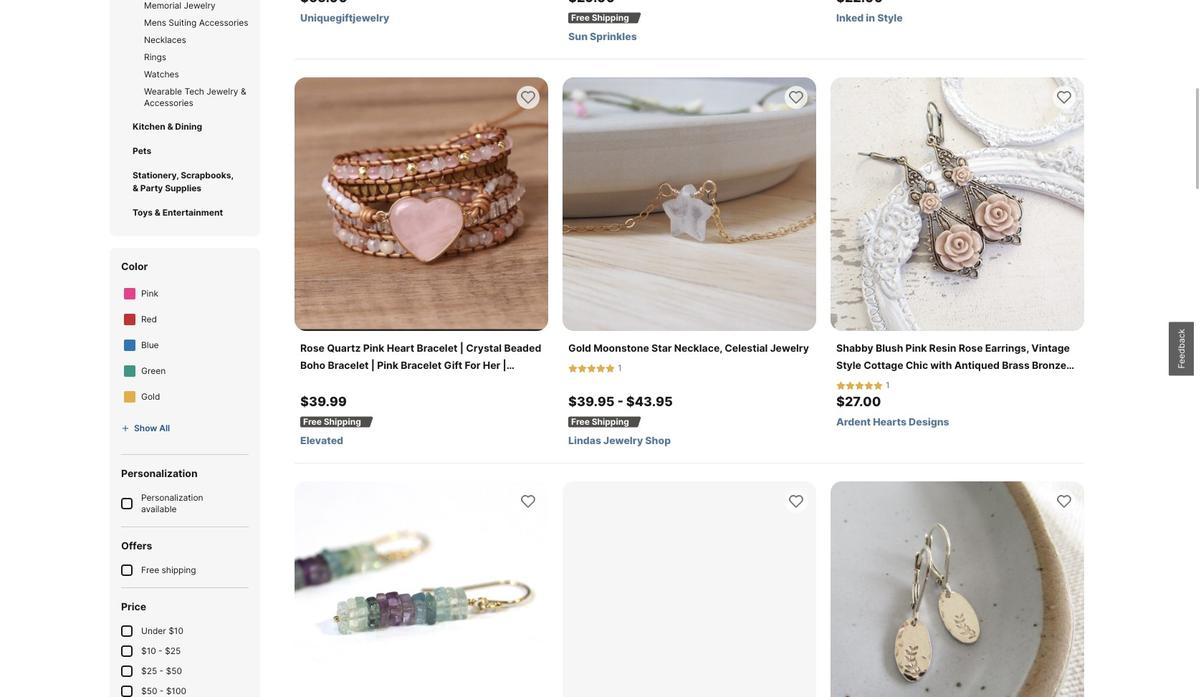 Task type: locate. For each thing, give the bounding box(es) containing it.
shipping up lindas jewelry shop
[[592, 417, 629, 427]]

bronze
[[1032, 359, 1067, 371]]

price
[[121, 601, 146, 613]]

0 horizontal spatial accessories
[[144, 98, 193, 108]]

free shipping down '$39.95'
[[571, 417, 629, 427]]

inked in style link
[[837, 11, 1079, 24]]

pink up chic
[[906, 342, 927, 354]]

shabby
[[837, 342, 874, 354]]

& left party
[[133, 183, 138, 194]]

& left the dining at the left of page
[[167, 121, 173, 132]]

0 vertical spatial $10
[[169, 626, 184, 637]]

personalization
[[121, 467, 198, 480], [141, 493, 203, 503]]

- up '$25 - $50' in the bottom left of the page
[[159, 646, 162, 657]]

favorite image
[[520, 89, 537, 106], [788, 89, 805, 106], [1056, 89, 1073, 106], [788, 493, 805, 511]]

$25 - $50
[[141, 666, 182, 677]]

blush
[[876, 342, 904, 354]]

inked
[[837, 11, 864, 24]]

shipping
[[592, 12, 629, 23], [324, 417, 361, 427], [592, 417, 629, 427]]

free up lindas
[[571, 417, 590, 427]]

1 vertical spatial crystal
[[340, 376, 376, 389]]

supplies
[[165, 183, 202, 194]]

crystal up the her
[[466, 342, 502, 354]]

- down $10 - $25
[[160, 666, 164, 677]]

rose up antiqued
[[959, 342, 983, 354]]

jewelry up mens suiting accessories link
[[184, 0, 216, 11]]

- for $39.95
[[618, 394, 624, 409]]

tabler image up $27.00
[[837, 381, 846, 390]]

pink down heart
[[377, 359, 399, 371]]

accessories down memorial jewelry link
[[199, 17, 248, 28]]

tabler image up '$39.95'
[[578, 364, 587, 373]]

personalization for personalization
[[121, 467, 198, 480]]

kitchen & dining link
[[133, 120, 237, 133]]

1 favorite image from the left
[[520, 493, 537, 511]]

product name is gold moonstone star necklace, celestial jewelry image
[[563, 77, 817, 331]]

$25 down under $10
[[165, 646, 181, 657]]

uniquegiftjewelry link
[[300, 11, 543, 24]]

1 horizontal spatial $25
[[165, 646, 181, 657]]

gold moonstone star necklace, celestial jewelry link
[[569, 340, 811, 357]]

crystal
[[466, 342, 502, 354], [340, 376, 376, 389]]

0 horizontal spatial tabler image
[[578, 364, 587, 373]]

product name is rose quartz pink heart bracelet | crystal beaded boho bracelet | pink bracelet gift for her | healing crystal jewelry | handmade jewelry image
[[295, 77, 549, 331]]

|
[[460, 342, 464, 354], [371, 359, 375, 371], [503, 359, 507, 371], [420, 376, 423, 389]]

kitchen & dining button
[[121, 115, 249, 139]]

gold for gold moonstone star necklace, celestial jewelry
[[569, 342, 591, 354]]

1 down cottage
[[886, 380, 890, 391]]

1 vertical spatial style
[[837, 359, 862, 371]]

free shipping up sun sprinkles
[[571, 12, 629, 23]]

uniquegiftjewelry
[[300, 11, 390, 24]]

accessories down wearable
[[144, 98, 193, 108]]

blue
[[141, 340, 159, 351]]

necklaces link
[[144, 34, 249, 46]]

toys
[[133, 207, 153, 218]]

hearts
[[873, 416, 907, 428]]

rings link
[[144, 52, 249, 63]]

1 vertical spatial $25
[[141, 666, 157, 677]]

0 vertical spatial accessories
[[199, 17, 248, 28]]

& inside dropdown button
[[155, 207, 161, 218]]

&
[[241, 86, 246, 97], [167, 121, 173, 132], [133, 183, 138, 194], [155, 207, 161, 218]]

style right in
[[878, 11, 903, 24]]

jewelry
[[184, 0, 216, 11], [207, 86, 238, 97], [771, 342, 809, 354], [378, 376, 417, 389], [481, 376, 520, 389], [604, 435, 643, 447]]

quartz
[[327, 342, 361, 354]]

0 horizontal spatial favorite image
[[520, 493, 537, 511]]

$10 - $25
[[141, 646, 181, 657]]

dining
[[175, 121, 202, 132]]

favorite image
[[520, 493, 537, 511], [1056, 493, 1073, 511]]

mens suiting accessories link
[[144, 17, 249, 29]]

1 vertical spatial gold
[[141, 391, 160, 402]]

$39.95 - $43.95
[[569, 394, 673, 409]]

- for $10
[[159, 646, 162, 657]]

heart
[[387, 342, 415, 354]]

1 horizontal spatial accessories
[[199, 17, 248, 28]]

style
[[878, 11, 903, 24], [837, 359, 862, 371]]

handmade
[[426, 376, 479, 389]]

necklace,
[[674, 342, 723, 354]]

0 vertical spatial personalization
[[121, 467, 198, 480]]

gold left moonstone
[[569, 342, 591, 354]]

sun
[[569, 30, 588, 42]]

$25
[[165, 646, 181, 657], [141, 666, 157, 677]]

0 horizontal spatial gold
[[141, 391, 160, 402]]

$10 down under
[[141, 646, 156, 657]]

pets
[[133, 146, 151, 156]]

$50 - $100
[[141, 686, 186, 697]]

0 horizontal spatial 1
[[618, 363, 622, 374]]

0 horizontal spatial style
[[837, 359, 862, 371]]

- right '$39.95'
[[618, 394, 624, 409]]

accessories
[[199, 17, 248, 28], [144, 98, 193, 108]]

$50 down '$25 - $50' in the bottom left of the page
[[141, 686, 157, 697]]

$50 up $100
[[166, 666, 182, 677]]

watches
[[144, 69, 179, 80]]

1 rose from the left
[[300, 342, 325, 354]]

bracelet down quartz
[[328, 359, 369, 371]]

jewelry right tech
[[207, 86, 238, 97]]

cottage
[[864, 359, 904, 371]]

1 for $27.00
[[886, 380, 890, 391]]

1 vertical spatial 1
[[886, 380, 890, 391]]

0 horizontal spatial crystal
[[340, 376, 376, 389]]

jewelry down the her
[[481, 376, 520, 389]]

$10 right under
[[169, 626, 184, 637]]

rose inside shabby blush pink resin rose earrings, vintage style cottage chic with antiqued brass bronze filigree
[[959, 342, 983, 354]]

1 horizontal spatial rose
[[959, 342, 983, 354]]

1 horizontal spatial gold
[[569, 342, 591, 354]]

1 horizontal spatial favorite image
[[1056, 493, 1073, 511]]

0 horizontal spatial rose
[[300, 342, 325, 354]]

& inside stationery, scrapbooks, & party supplies
[[133, 183, 138, 194]]

product name is wide hammered silver bracelet - sterling silver cuff bracelet - wide hammered cuff image
[[563, 482, 817, 698]]

rose inside rose quartz pink heart bracelet | crystal beaded boho bracelet | pink bracelet gift for her | healing crystal jewelry | handmade jewelry $39.99
[[300, 342, 325, 354]]

sun sprinkles
[[569, 30, 637, 42]]

bracelet up gift
[[417, 342, 458, 354]]

$43.95
[[627, 394, 673, 409]]

product name is fluorite ombre earrings with gold filled image
[[295, 482, 549, 698]]

1 horizontal spatial crystal
[[466, 342, 502, 354]]

0 vertical spatial gold
[[569, 342, 591, 354]]

personalization for personalization available
[[141, 493, 203, 503]]

jewelry left 'shop'
[[604, 435, 643, 447]]

party
[[140, 183, 163, 194]]

0 horizontal spatial $50
[[141, 686, 157, 697]]

crystal down quartz
[[340, 376, 376, 389]]

& right tech
[[241, 86, 246, 97]]

1 vertical spatial personalization
[[141, 493, 203, 503]]

ardent
[[837, 416, 871, 428]]

$25 down $10 - $25
[[141, 666, 157, 677]]

toys & entertainment button
[[121, 201, 249, 225]]

chic
[[906, 359, 929, 371]]

jewelry right celestial
[[771, 342, 809, 354]]

-
[[618, 394, 624, 409], [159, 646, 162, 657], [160, 666, 164, 677], [160, 686, 164, 697]]

free shipping up elevated
[[303, 417, 361, 427]]

rose up "boho"
[[300, 342, 325, 354]]

2 rose from the left
[[959, 342, 983, 354]]

0 vertical spatial $25
[[165, 646, 181, 657]]

product name is shabby blush pink resin rose earrings, vintage style cottage chic with antiqued brass bronze filigree image
[[831, 77, 1085, 331]]

pets button
[[121, 139, 249, 163]]

inked in style
[[837, 11, 903, 24]]

1 vertical spatial tabler image
[[837, 381, 846, 390]]

gold down green
[[141, 391, 160, 402]]

1 vertical spatial $50
[[141, 686, 157, 697]]

1 down moonstone
[[618, 363, 622, 374]]

$50
[[166, 666, 182, 677], [141, 686, 157, 697]]

style inside shabby blush pink resin rose earrings, vintage style cottage chic with antiqued brass bronze filigree
[[837, 359, 862, 371]]

1 vertical spatial $10
[[141, 646, 156, 657]]

favorite image for $39.99
[[520, 89, 537, 106]]

0 vertical spatial 1
[[618, 363, 622, 374]]

tabler image
[[569, 364, 578, 373], [587, 364, 597, 373], [597, 364, 606, 373], [606, 364, 615, 373], [846, 381, 855, 390], [855, 381, 865, 390], [865, 381, 874, 390], [874, 381, 883, 390], [121, 424, 130, 433]]

2 favorite image from the left
[[1056, 493, 1073, 511]]

free
[[571, 12, 590, 23], [303, 417, 322, 427], [571, 417, 590, 427], [141, 565, 159, 576]]

1 horizontal spatial style
[[878, 11, 903, 24]]

available
[[141, 504, 177, 515]]

vintage
[[1032, 342, 1070, 354]]

pets link
[[133, 145, 237, 158]]

rose
[[300, 342, 325, 354], [959, 342, 983, 354]]

personalization up "personalization available"
[[121, 467, 198, 480]]

personalization up available
[[141, 493, 203, 503]]

- for $50
[[160, 686, 164, 697]]

tabler image
[[578, 364, 587, 373], [837, 381, 846, 390]]

1 horizontal spatial $50
[[166, 666, 182, 677]]

$100
[[166, 686, 186, 697]]

0 horizontal spatial $10
[[141, 646, 156, 657]]

style up filigree
[[837, 359, 862, 371]]

free shipping
[[141, 565, 196, 576]]

beaded
[[504, 342, 542, 354]]

0 horizontal spatial $25
[[141, 666, 157, 677]]

& right toys
[[155, 207, 161, 218]]

0 vertical spatial $50
[[166, 666, 182, 677]]

1 horizontal spatial 1
[[886, 380, 890, 391]]

shipping down $39.99
[[324, 417, 361, 427]]

- left $100
[[160, 686, 164, 697]]

stationery, scrapbooks, & party supplies
[[133, 170, 233, 194]]



Task type: describe. For each thing, give the bounding box(es) containing it.
entertainment
[[162, 207, 223, 218]]

1 vertical spatial accessories
[[144, 98, 193, 108]]

suiting
[[169, 17, 197, 28]]

show all
[[134, 423, 170, 434]]

favorite image for product name is sterling silver hammered earrings oval disc earrings with leaf design minimalist silver drop earrings everyday dainty small dangle earrings image
[[1056, 493, 1073, 511]]

bracelet down heart
[[401, 359, 442, 371]]

stationery, scrapbooks, & party supplies link
[[133, 169, 237, 195]]

watches link
[[144, 69, 249, 80]]

gold moonstone star necklace, celestial jewelry
[[569, 342, 809, 354]]

$27.00 ardent hearts designs
[[837, 394, 950, 428]]

pink left heart
[[363, 342, 385, 354]]

boho
[[300, 359, 326, 371]]

lindas jewelry shop
[[569, 435, 671, 447]]

tech
[[185, 86, 204, 97]]

$39.95
[[569, 394, 615, 409]]

favorite image for $27.00
[[1056, 89, 1073, 106]]

red
[[141, 314, 157, 325]]

sprinkles
[[590, 30, 637, 42]]

earrings,
[[986, 342, 1030, 354]]

$27.00
[[837, 394, 882, 409]]

1 horizontal spatial $10
[[169, 626, 184, 637]]

filigree
[[837, 376, 873, 389]]

0 vertical spatial crystal
[[466, 342, 502, 354]]

& inside memorial jewelry mens suiting accessories necklaces rings watches wearable tech jewelry & accessories
[[241, 86, 246, 97]]

0 vertical spatial style
[[878, 11, 903, 24]]

elevated link
[[300, 435, 543, 447]]

shop
[[646, 435, 671, 447]]

jewelry down heart
[[378, 376, 417, 389]]

her
[[483, 359, 501, 371]]

rose quartz pink heart bracelet | crystal beaded boho bracelet | pink bracelet gift for her | healing crystal jewelry | handmade jewelry link
[[300, 340, 543, 389]]

under
[[141, 626, 166, 637]]

all
[[159, 423, 170, 434]]

free up elevated
[[303, 417, 322, 427]]

$39.99
[[300, 394, 347, 409]]

pink inside shabby blush pink resin rose earrings, vintage style cottage chic with antiqued brass bronze filigree
[[906, 342, 927, 354]]

kitchen
[[133, 121, 165, 132]]

sun sprinkles link
[[569, 30, 811, 43]]

moonstone
[[594, 342, 649, 354]]

celestial
[[725, 342, 768, 354]]

color
[[121, 260, 148, 272]]

0 vertical spatial tabler image
[[578, 364, 587, 373]]

product name is sterling silver hammered earrings oval disc earrings with leaf design minimalist silver drop earrings everyday dainty small dangle earrings image
[[831, 482, 1085, 698]]

shipping
[[162, 565, 196, 576]]

healing
[[300, 376, 338, 389]]

pink up red
[[141, 288, 158, 299]]

designs
[[909, 416, 950, 428]]

antiqued
[[955, 359, 1000, 371]]

free shipping for $39.99
[[303, 417, 361, 427]]

memorial jewelry link
[[144, 0, 249, 11]]

star
[[652, 342, 672, 354]]

shabby blush pink resin rose earrings, vintage style cottage chic with antiqued brass bronze filigree
[[837, 342, 1070, 389]]

stationery,
[[133, 170, 179, 181]]

free shipping for $39.95 - $43.95
[[571, 417, 629, 427]]

resin
[[930, 342, 957, 354]]

rings
[[144, 52, 166, 62]]

in
[[866, 11, 876, 24]]

tabler image inside show all 'button'
[[121, 424, 130, 433]]

brass
[[1002, 359, 1030, 371]]

shipping for $39.95 - $43.95
[[592, 417, 629, 427]]

for
[[465, 359, 481, 371]]

stationery, scrapbooks, & party supplies button
[[121, 163, 249, 201]]

lindas
[[569, 435, 602, 447]]

- for $25
[[160, 666, 164, 677]]

favorite image for $39.95 - $43.95
[[788, 89, 805, 106]]

toys & entertainment
[[133, 207, 223, 218]]

gift
[[444, 359, 463, 371]]

memorial jewelry mens suiting accessories necklaces rings watches wearable tech jewelry & accessories
[[144, 0, 248, 108]]

under $10
[[141, 626, 184, 637]]

shabby blush pink resin rose earrings, vintage style cottage chic with antiqued brass bronze filigree link
[[837, 340, 1079, 389]]

favorite image for the product name is fluorite ombre earrings with gold filled image
[[520, 493, 537, 511]]

ardent hearts designs link
[[837, 416, 1079, 429]]

wearable tech jewelry & accessories link
[[144, 86, 249, 109]]

shipping for $39.99
[[324, 417, 361, 427]]

scrapbooks,
[[181, 170, 233, 181]]

1 horizontal spatial tabler image
[[837, 381, 846, 390]]

green
[[141, 366, 166, 376]]

kitchen & dining
[[133, 121, 202, 132]]

free up sun at the left of the page
[[571, 12, 590, 23]]

1 for $39.95 - $43.95
[[618, 363, 622, 374]]

toys & entertainment link
[[133, 206, 237, 219]]

personalization available
[[141, 493, 203, 515]]

free down offers
[[141, 565, 159, 576]]

shipping up sprinkles
[[592, 12, 629, 23]]

memorial
[[144, 0, 182, 11]]

mens
[[144, 17, 166, 28]]

show all button
[[121, 414, 170, 443]]

elevated
[[300, 435, 343, 447]]

rose quartz pink heart bracelet | crystal beaded boho bracelet | pink bracelet gift for her | healing crystal jewelry | handmade jewelry $39.99
[[300, 342, 542, 409]]

& inside dropdown button
[[167, 121, 173, 132]]

show
[[134, 423, 157, 434]]

gold for gold
[[141, 391, 160, 402]]

with
[[931, 359, 952, 371]]

offers
[[121, 540, 152, 552]]

lindas jewelry shop link
[[569, 435, 811, 447]]



Task type: vqa. For each thing, say whether or not it's contained in the screenshot.
Crystal to the left
yes



